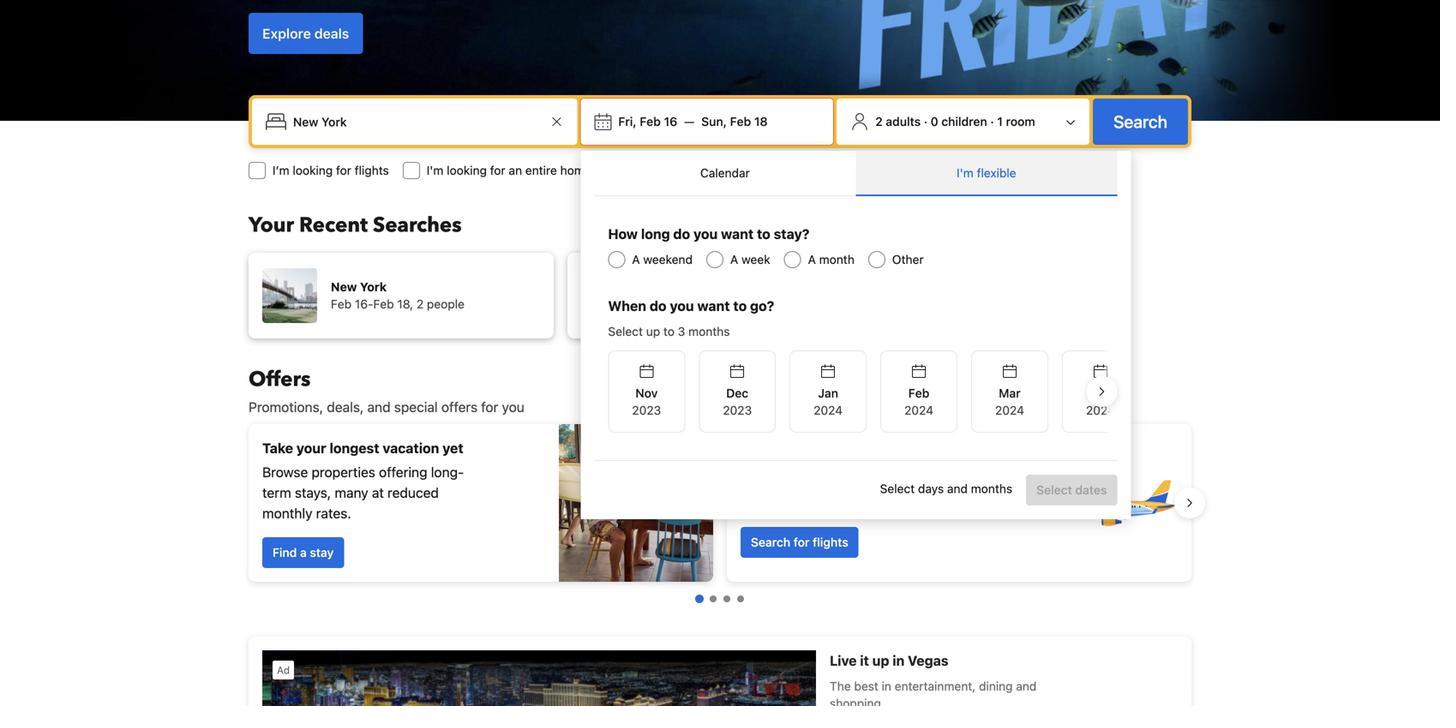 Task type: locate. For each thing, give the bounding box(es) containing it.
people right 18,
[[427, 297, 465, 311]]

for for flights
[[336, 163, 351, 177]]

search for search
[[1114, 111, 1168, 132]]

i'm inside button
[[957, 166, 974, 180]]

3 a from the left
[[808, 252, 816, 267]]

1 horizontal spatial a
[[730, 252, 738, 267]]

for for work
[[775, 163, 790, 177]]

1 people from the left
[[427, 297, 465, 311]]

2 2024 from the left
[[905, 403, 934, 418]]

2 looking from the left
[[447, 163, 487, 177]]

your up –
[[818, 451, 848, 467]]

2 right 18,
[[417, 297, 424, 311]]

1 horizontal spatial select
[[880, 482, 915, 496]]

0 horizontal spatial search
[[751, 535, 791, 550]]

vacation
[[383, 440, 439, 457], [897, 451, 954, 467]]

you right offers
[[502, 399, 525, 415]]

1 horizontal spatial and
[[889, 475, 912, 491]]

room
[[1006, 114, 1035, 129]]

or
[[595, 163, 606, 177]]

days
[[918, 482, 944, 496]]

1 horizontal spatial ·
[[991, 114, 994, 129]]

0 horizontal spatial 2
[[417, 297, 424, 311]]

you right long
[[694, 226, 718, 242]]

month
[[819, 252, 855, 267]]

1 horizontal spatial i'm
[[704, 163, 721, 177]]

feb 2024
[[905, 386, 934, 418]]

offers promotions, deals, and special offers for you
[[249, 366, 525, 415]]

people inside new york feb 16-feb 18, 2 people
[[427, 297, 465, 311]]

2 horizontal spatial flights
[[951, 475, 989, 491]]

and right the days
[[947, 482, 968, 496]]

1 vertical spatial do
[[650, 298, 667, 314]]

people
[[427, 297, 465, 311], [733, 297, 770, 311]]

away
[[764, 451, 798, 467]]

2 horizontal spatial i'm
[[957, 166, 974, 180]]

1 horizontal spatial search
[[1114, 111, 1168, 132]]

week
[[742, 252, 770, 267]]

4 2024 from the left
[[1086, 403, 1115, 418]]

2 inside new york feb 16-feb 18, 2 people
[[417, 297, 424, 311]]

search for flights link
[[741, 527, 859, 558]]

new
[[331, 280, 357, 294]]

offering
[[379, 464, 427, 481]]

jan inside jan 2024
[[818, 386, 838, 400]]

2024 for apr
[[1086, 403, 1115, 418]]

2 adults · 0 children · 1 room
[[876, 114, 1035, 129]]

select down when
[[608, 325, 643, 339]]

for up recent
[[336, 163, 351, 177]]

take your longest vacation yet image
[[559, 424, 713, 582]]

and inside 'offers promotions, deals, and special offers for you'
[[367, 399, 391, 415]]

a down how
[[632, 252, 640, 267]]

2 horizontal spatial 2
[[876, 114, 883, 129]]

your
[[296, 440, 326, 457], [818, 451, 848, 467]]

select left dates
[[1037, 483, 1072, 497]]

jan 5-jan 6, 2 people link
[[568, 253, 873, 339]]

1 vertical spatial search
[[751, 535, 791, 550]]

other
[[892, 252, 924, 267]]

i'm down where are you going? field
[[427, 163, 444, 177]]

vacation up book
[[897, 451, 954, 467]]

select inside button
[[1037, 483, 1072, 497]]

flights up your recent searches
[[355, 163, 389, 177]]

0 horizontal spatial jan
[[650, 297, 670, 311]]

recent
[[299, 211, 368, 240]]

and
[[367, 399, 391, 415], [889, 475, 912, 491], [947, 482, 968, 496]]

jan
[[650, 297, 670, 311], [685, 297, 705, 311], [818, 386, 838, 400]]

rates.
[[316, 505, 351, 522]]

looking right i'm
[[293, 163, 333, 177]]

0 horizontal spatial vacation
[[383, 440, 439, 457]]

want up a week
[[721, 226, 754, 242]]

book
[[916, 475, 947, 491]]

for left work
[[775, 163, 790, 177]]

i'm
[[273, 163, 289, 177]]

region containing nov 2023
[[594, 344, 1139, 440]]

when do you want to go?
[[608, 298, 774, 314]]

2 horizontal spatial jan
[[818, 386, 838, 400]]

select for select days and months
[[880, 482, 915, 496]]

2 a from the left
[[730, 252, 738, 267]]

and right deals,
[[367, 399, 391, 415]]

looking left an
[[447, 163, 487, 177]]

2023 down nov
[[632, 403, 661, 418]]

select left the days
[[880, 482, 915, 496]]

i'm
[[427, 163, 444, 177], [704, 163, 721, 177], [957, 166, 974, 180]]

vacation inside fly away to your dream vacation get inspired – compare and book flights with flexibility
[[897, 451, 954, 467]]

get
[[741, 475, 763, 491]]

search inside region
[[751, 535, 791, 550]]

progress bar inside offers "main content"
[[695, 595, 744, 604]]

flights
[[355, 163, 389, 177], [951, 475, 989, 491], [813, 535, 849, 550]]

0 horizontal spatial a
[[632, 252, 640, 267]]

i'm looking for an entire home or apartment
[[427, 163, 666, 177]]

your right take
[[296, 440, 326, 457]]

0 horizontal spatial your
[[296, 440, 326, 457]]

0 horizontal spatial and
[[367, 399, 391, 415]]

promotions,
[[249, 399, 323, 415]]

1 2023 from the left
[[632, 403, 661, 418]]

select
[[608, 325, 643, 339], [880, 482, 915, 496], [1037, 483, 1072, 497]]

jan 2024
[[814, 386, 843, 418]]

and left book
[[889, 475, 912, 491]]

flights inside fly away to your dream vacation get inspired – compare and book flights with flexibility
[[951, 475, 989, 491]]

term
[[262, 485, 291, 501]]

i'm left flexible
[[957, 166, 974, 180]]

your inside take your longest vacation yet browse properties offering long- term stays, many at reduced monthly rates.
[[296, 440, 326, 457]]

1 looking from the left
[[293, 163, 333, 177]]

yet
[[443, 440, 464, 457]]

1 · from the left
[[924, 114, 928, 129]]

2 right 6,
[[722, 297, 729, 311]]

i'm for i'm looking for an entire home or apartment
[[427, 163, 444, 177]]

· left 1
[[991, 114, 994, 129]]

0 horizontal spatial 2023
[[632, 403, 661, 418]]

fly away to your dream vacation get inspired – compare and book flights with flexibility
[[741, 451, 1019, 511]]

flights left with
[[951, 475, 989, 491]]

for left an
[[490, 163, 506, 177]]

0 horizontal spatial people
[[427, 297, 465, 311]]

for right offers
[[481, 399, 498, 415]]

tab list
[[594, 151, 1117, 197]]

0 vertical spatial search
[[1114, 111, 1168, 132]]

flexibility
[[741, 495, 796, 511]]

3 2024 from the left
[[995, 403, 1025, 418]]

you
[[694, 226, 718, 242], [670, 298, 694, 314], [502, 399, 525, 415]]

1 horizontal spatial your
[[818, 451, 848, 467]]

2023 down dec
[[723, 403, 752, 418]]

2023
[[632, 403, 661, 418], [723, 403, 752, 418]]

2024 up –
[[814, 403, 843, 418]]

home
[[560, 163, 591, 177]]

find a stay link
[[262, 538, 344, 568]]

looking for i'm
[[293, 163, 333, 177]]

1 horizontal spatial 2023
[[723, 403, 752, 418]]

select up to 3 months
[[608, 325, 730, 339]]

1 horizontal spatial flights
[[813, 535, 849, 550]]

—
[[684, 114, 695, 129]]

16-
[[355, 297, 373, 311]]

0 vertical spatial want
[[721, 226, 754, 242]]

2023 for dec
[[723, 403, 752, 418]]

fly away to your dream vacation image
[[1058, 443, 1178, 563]]

search
[[1114, 111, 1168, 132], [751, 535, 791, 550]]

3
[[678, 325, 685, 339]]

to right the away
[[801, 451, 815, 467]]

2023 for nov
[[632, 403, 661, 418]]

2024
[[814, 403, 843, 418], [905, 403, 934, 418], [995, 403, 1025, 418], [1086, 403, 1115, 418]]

1 horizontal spatial vacation
[[897, 451, 954, 467]]

0 vertical spatial you
[[694, 226, 718, 242]]

adults
[[886, 114, 921, 129]]

select days and months
[[880, 482, 1013, 496]]

flights down –
[[813, 535, 849, 550]]

0 horizontal spatial flights
[[355, 163, 389, 177]]

progress bar
[[695, 595, 744, 604]]

a left month
[[808, 252, 816, 267]]

2 vertical spatial you
[[502, 399, 525, 415]]

2 2023 from the left
[[723, 403, 752, 418]]

1 2024 from the left
[[814, 403, 843, 418]]

0 horizontal spatial looking
[[293, 163, 333, 177]]

for down flexibility
[[794, 535, 810, 550]]

you inside 'offers promotions, deals, and special offers for you'
[[502, 399, 525, 415]]

want
[[721, 226, 754, 242], [697, 298, 730, 314]]

do
[[673, 226, 690, 242], [650, 298, 667, 314]]

and inside fly away to your dream vacation get inspired – compare and book flights with flexibility
[[889, 475, 912, 491]]

i'm left traveling
[[704, 163, 721, 177]]

fri,
[[618, 114, 637, 129]]

2024 down mar at the right bottom
[[995, 403, 1025, 418]]

1 vertical spatial months
[[971, 482, 1013, 496]]

1 horizontal spatial looking
[[447, 163, 487, 177]]

2024 up book
[[905, 403, 934, 418]]

2
[[876, 114, 883, 129], [417, 297, 424, 311], [722, 297, 729, 311]]

0 horizontal spatial ·
[[924, 114, 928, 129]]

2 vertical spatial flights
[[813, 535, 849, 550]]

search for search for flights
[[751, 535, 791, 550]]

1 vertical spatial flights
[[951, 475, 989, 491]]

fri, feb 16 — sun, feb 18
[[618, 114, 768, 129]]

select dates button
[[1026, 475, 1117, 506]]

1 a from the left
[[632, 252, 640, 267]]

region
[[594, 344, 1139, 440], [235, 418, 1205, 589]]

0 vertical spatial flights
[[355, 163, 389, 177]]

for
[[336, 163, 351, 177], [490, 163, 506, 177], [775, 163, 790, 177], [481, 399, 498, 415], [794, 535, 810, 550]]

i'm flexible button
[[856, 151, 1117, 195]]

2024 down apr
[[1086, 403, 1115, 418]]

a weekend
[[632, 252, 693, 267]]

a week
[[730, 252, 770, 267]]

for for an
[[490, 163, 506, 177]]

you up the 3
[[670, 298, 694, 314]]

a month
[[808, 252, 855, 267]]

0 horizontal spatial select
[[608, 325, 643, 339]]

2 left adults
[[876, 114, 883, 129]]

do left 5-
[[650, 298, 667, 314]]

· left 0
[[924, 114, 928, 129]]

vacation up offering
[[383, 440, 439, 457]]

2024 for mar
[[995, 403, 1025, 418]]

dream
[[851, 451, 894, 467]]

months right book
[[971, 482, 1013, 496]]

1 horizontal spatial do
[[673, 226, 690, 242]]

2 horizontal spatial select
[[1037, 483, 1072, 497]]

people right 6,
[[733, 297, 770, 311]]

do right long
[[673, 226, 690, 242]]

2 inside button
[[876, 114, 883, 129]]

1 horizontal spatial people
[[733, 297, 770, 311]]

your recent searches
[[249, 211, 462, 240]]

2 horizontal spatial a
[[808, 252, 816, 267]]

a
[[300, 546, 307, 560]]

0 horizontal spatial i'm
[[427, 163, 444, 177]]

0 horizontal spatial months
[[689, 325, 730, 339]]

stay?
[[774, 226, 810, 242]]

search inside button
[[1114, 111, 1168, 132]]

a left week
[[730, 252, 738, 267]]

want right 5-
[[697, 298, 730, 314]]

2 people from the left
[[733, 297, 770, 311]]

months down jan 5-jan 6, 2 people
[[689, 325, 730, 339]]



Task type: describe. For each thing, give the bounding box(es) containing it.
–
[[820, 475, 827, 491]]

longest
[[330, 440, 379, 457]]

i'm traveling for work
[[704, 163, 820, 177]]

inspired
[[767, 475, 816, 491]]

children
[[942, 114, 987, 129]]

calendar
[[700, 166, 750, 180]]

for inside 'offers promotions, deals, and special offers for you'
[[481, 399, 498, 415]]

an
[[509, 163, 522, 177]]

i'm looking for flights
[[273, 163, 389, 177]]

jan for jan 2024
[[818, 386, 838, 400]]

new york feb 16-feb 18, 2 people
[[331, 280, 465, 311]]

to left go?
[[733, 298, 747, 314]]

offers
[[441, 399, 478, 415]]

flexible
[[977, 166, 1017, 180]]

your inside fly away to your dream vacation get inspired – compare and book flights with flexibility
[[818, 451, 848, 467]]

search for flights
[[751, 535, 849, 550]]

fri, feb 16 button
[[612, 106, 684, 137]]

take your longest vacation yet browse properties offering long- term stays, many at reduced monthly rates.
[[262, 440, 464, 522]]

go?
[[750, 298, 774, 314]]

stays,
[[295, 485, 331, 501]]

looking for i'm
[[447, 163, 487, 177]]

jan 5-jan 6, 2 people
[[650, 297, 770, 311]]

to inside fly away to your dream vacation get inspired – compare and book flights with flexibility
[[801, 451, 815, 467]]

explore
[[262, 25, 311, 42]]

apr
[[1091, 386, 1111, 400]]

1 vertical spatial want
[[697, 298, 730, 314]]

offers main content
[[235, 366, 1205, 706]]

work
[[794, 163, 820, 177]]

offers
[[249, 366, 311, 394]]

Where are you going? field
[[286, 106, 546, 137]]

mar 2024
[[995, 386, 1025, 418]]

1
[[997, 114, 1003, 129]]

a for a month
[[808, 252, 816, 267]]

16
[[664, 114, 677, 129]]

nov 2023
[[632, 386, 661, 418]]

sun,
[[702, 114, 727, 129]]

deals,
[[327, 399, 364, 415]]

properties
[[312, 464, 375, 481]]

select for select dates
[[1037, 483, 1072, 497]]

select for select up to 3 months
[[608, 325, 643, 339]]

stay
[[310, 546, 334, 560]]

a for a week
[[730, 252, 738, 267]]

1 horizontal spatial months
[[971, 482, 1013, 496]]

2024 for jan
[[814, 403, 843, 418]]

0 vertical spatial do
[[673, 226, 690, 242]]

deals
[[314, 25, 349, 42]]

take
[[262, 440, 293, 457]]

search button
[[1093, 99, 1188, 145]]

explore deals link
[[249, 13, 363, 54]]

dates
[[1076, 483, 1107, 497]]

a for a weekend
[[632, 252, 640, 267]]

long
[[641, 226, 670, 242]]

find
[[273, 546, 297, 560]]

1 horizontal spatial jan
[[685, 297, 705, 311]]

1 vertical spatial you
[[670, 298, 694, 314]]

your
[[249, 211, 294, 240]]

long-
[[431, 464, 464, 481]]

2 · from the left
[[991, 114, 994, 129]]

when
[[608, 298, 646, 314]]

i'm for i'm traveling for work
[[704, 163, 721, 177]]

vacation inside take your longest vacation yet browse properties offering long- term stays, many at reduced monthly rates.
[[383, 440, 439, 457]]

fly
[[741, 451, 760, 467]]

entire
[[525, 163, 557, 177]]

0
[[931, 114, 939, 129]]

5-
[[673, 297, 685, 311]]

find a stay
[[273, 546, 334, 560]]

tab list containing calendar
[[594, 151, 1117, 197]]

many
[[335, 485, 368, 501]]

jan for jan 5-jan 6, 2 people
[[650, 297, 670, 311]]

dec
[[726, 386, 749, 400]]

apartment
[[609, 163, 666, 177]]

monthly
[[262, 505, 312, 522]]

i'm flexible
[[957, 166, 1017, 180]]

feb inside feb 2024
[[909, 386, 930, 400]]

2 adults · 0 children · 1 room button
[[844, 105, 1083, 138]]

mar
[[999, 386, 1021, 400]]

how long do you want to stay?
[[608, 226, 810, 242]]

weekend
[[643, 252, 693, 267]]

up
[[646, 325, 660, 339]]

2 horizontal spatial and
[[947, 482, 968, 496]]

to left the 3
[[664, 325, 675, 339]]

i'm for i'm flexible
[[957, 166, 974, 180]]

1 horizontal spatial 2
[[722, 297, 729, 311]]

searches
[[373, 211, 462, 240]]

sun, feb 18 button
[[695, 106, 775, 137]]

nov
[[636, 386, 658, 400]]

compare
[[831, 475, 886, 491]]

18,
[[397, 297, 413, 311]]

0 vertical spatial months
[[689, 325, 730, 339]]

calendar button
[[594, 151, 856, 195]]

region containing take your longest vacation yet
[[235, 418, 1205, 589]]

apr 2024
[[1086, 386, 1115, 418]]

to up week
[[757, 226, 771, 242]]

at
[[372, 485, 384, 501]]

dec 2023
[[723, 386, 752, 418]]

how
[[608, 226, 638, 242]]

select dates
[[1037, 483, 1107, 497]]

0 horizontal spatial do
[[650, 298, 667, 314]]

2024 for feb
[[905, 403, 934, 418]]



Task type: vqa. For each thing, say whether or not it's contained in the screenshot.


